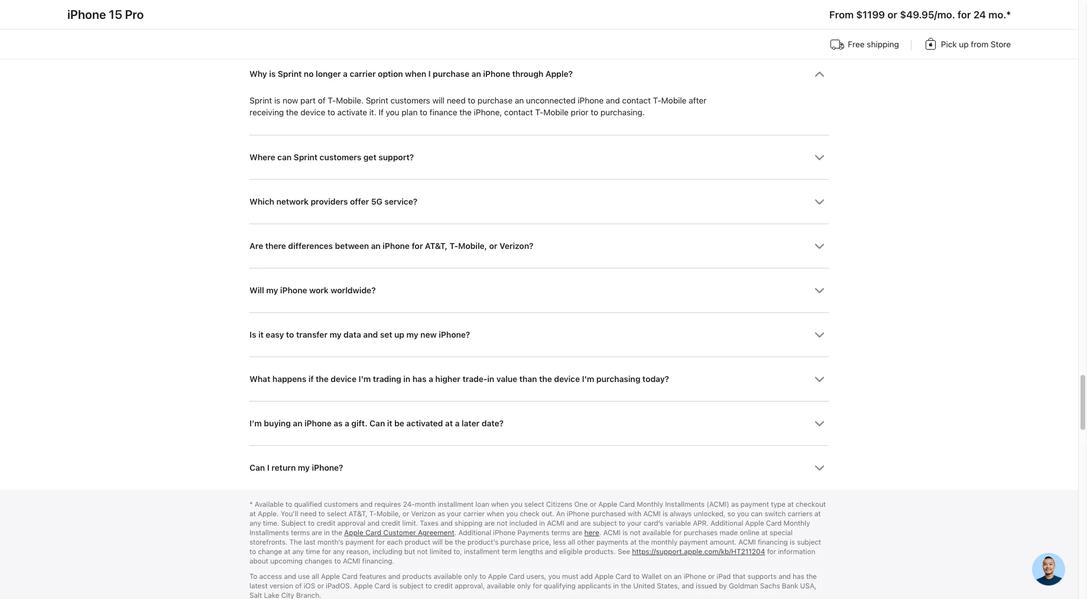 Task type: locate. For each thing, give the bounding box(es) containing it.
customers inside where can sprint customers get support? dropdown button
[[320, 153, 362, 162]]

0 horizontal spatial only
[[464, 572, 478, 581]]

available up approval, on the left
[[434, 572, 462, 581]]

customers inside * available to qualified customers and requires 24-month installment loan when you select citizens one or apple card monthly installments (acmi) as payment type at checkout at apple. you'll need to select at&t, t-mobile, or verizon as your carrier when you check out. an iphone purchased with acmi is always unlocked, so you can switch carriers at any time. subject to credit approval and credit limit. taxes and shipping are not included in acmi and are subject to your card's variable apr. additional apple card monthly installments terms are in the
[[324, 500, 359, 509]]

chevrondown image inside the why is sprint no longer a carrier option when i purchase an iphone through apple? dropdown button
[[815, 69, 825, 79]]

2 vertical spatial as
[[438, 510, 445, 518]]

https://support.apple.com/kb/ht211204 link
[[632, 548, 766, 556]]

0 horizontal spatial up
[[395, 330, 405, 340]]

1 vertical spatial of
[[295, 582, 302, 590]]

for inside to access and use all apple card features and products available only to apple card users, you must add apple card to wallet on an iphone or ipad that supports and has the latest version of ios or ipados. apple card is subject to credit approval, available only for qualifying applicants in the united states, and issued by goldman sachs bank usa, salt lake city branch.
[[533, 582, 542, 590]]

has left higher at the left bottom
[[413, 374, 427, 384]]

will inside . acmi is not available for purchases made online at special storefronts. the last month's payment for each product will be the product's purchase price, less all other payments at the monthly payment amount. acmi financing is subject to change at any time for any reason, including but not limited to, installment term lengths and eligible products. see
[[432, 538, 443, 547]]

change
[[258, 548, 282, 556]]

united
[[634, 582, 655, 590]]

1 horizontal spatial need
[[447, 96, 466, 105]]

purchase inside . acmi is not available for purchases made online at special storefronts. the last month's payment for each product will be the product's purchase price, less all other payments at the monthly payment amount. acmi financing is subject to change at any time for any reason, including but not limited to, installment term lengths and eligible products. see
[[501, 538, 531, 547]]

1 horizontal spatial your
[[628, 519, 642, 528]]

to inside for information about upcoming changes to acmi financing.
[[334, 557, 341, 566]]

0 vertical spatial carrier
[[350, 69, 376, 78]]

chevrondown image inside i'm buying an iphone as a gift. can it be activated at a later date? dropdown button
[[815, 419, 825, 429]]

contact right "iphone,"
[[504, 108, 533, 117]]

chevrondown image inside 'what happens if the device i'm trading in has a higher trade-in value than the device i'm purchasing today?' "dropdown button"
[[815, 374, 825, 385]]

apple card customer agreement link
[[344, 529, 455, 537]]

apple down approval
[[344, 529, 364, 537]]

ipad
[[717, 572, 731, 581]]

iphone 15 pro link
[[67, 7, 144, 22]]

chevrondown image for new
[[815, 330, 825, 340]]

0 horizontal spatial as
[[334, 419, 343, 428]]

trading
[[373, 374, 401, 384]]

1 horizontal spatial any
[[292, 548, 304, 556]]

iphone?
[[439, 330, 470, 340], [312, 463, 343, 473]]

terms
[[291, 529, 310, 537], [552, 529, 571, 537]]

product
[[405, 538, 431, 547]]

0 horizontal spatial device
[[301, 108, 325, 117]]

customer
[[384, 529, 416, 537]]

mobile,
[[458, 241, 487, 251], [377, 510, 401, 518]]

apple card customer agreement . additional iphone payments terms are here
[[344, 529, 600, 537]]

your
[[447, 510, 462, 518], [628, 519, 642, 528]]

available
[[643, 529, 671, 537], [434, 572, 462, 581], [487, 582, 516, 590]]

can i return my iphone? button
[[250, 446, 829, 490]]

are
[[250, 241, 263, 251]]

1 horizontal spatial it
[[387, 419, 393, 428]]

is
[[250, 330, 256, 340]]

set
[[380, 330, 392, 340]]

to right changes
[[334, 557, 341, 566]]

subject down products
[[400, 582, 424, 590]]

all up ios
[[312, 572, 319, 581]]

list
[[250, 0, 829, 490], [67, 35, 1011, 56]]

.
[[455, 529, 457, 537], [600, 529, 602, 537]]

0 vertical spatial all
[[568, 538, 576, 547]]

1 horizontal spatial up
[[960, 40, 969, 49]]

where
[[250, 153, 275, 162]]

purchases
[[684, 529, 718, 537]]

where can sprint customers get support?
[[250, 153, 414, 162]]

additional
[[711, 519, 744, 528], [459, 529, 491, 537]]

0 vertical spatial shipping
[[867, 40, 899, 49]]

1 vertical spatial when
[[491, 500, 509, 509]]

1 horizontal spatial at&t,
[[425, 241, 448, 251]]

you up the included
[[506, 510, 518, 518]]

1 vertical spatial customers
[[320, 153, 362, 162]]

t- inside * available to qualified customers and requires 24-month installment loan when you select citizens one or apple card monthly installments (acmi) as payment type at checkout at apple. you'll need to select at&t, t-mobile, or verizon as your carrier when you check out. an iphone purchased with acmi is always unlocked, so you can switch carriers at any time. subject to credit approval and credit limit. taxes and shipping are not included in acmi and are subject to your card's variable apr. additional apple card monthly installments terms are in the
[[370, 510, 377, 518]]

1 vertical spatial carrier
[[464, 510, 485, 518]]

0 horizontal spatial i'm
[[359, 374, 371, 384]]

at right payments
[[631, 538, 637, 547]]

2 horizontal spatial payment
[[741, 500, 769, 509]]

can left switch
[[751, 510, 763, 518]]

as left gift.
[[334, 419, 343, 428]]

any down month's
[[333, 548, 345, 556]]

time.
[[263, 519, 279, 528]]

1 vertical spatial has
[[793, 572, 805, 581]]

to
[[468, 96, 476, 105], [328, 108, 335, 117], [420, 108, 428, 117], [591, 108, 599, 117], [286, 330, 294, 340], [286, 500, 292, 509], [319, 510, 325, 518], [308, 519, 315, 528], [619, 519, 626, 528], [250, 548, 256, 556], [334, 557, 341, 566], [480, 572, 486, 581], [633, 572, 640, 581], [426, 582, 432, 590]]

0 horizontal spatial can
[[277, 153, 292, 162]]

i'm
[[359, 374, 371, 384], [582, 374, 595, 384]]

any
[[250, 519, 261, 528], [292, 548, 304, 556], [333, 548, 345, 556]]

4 chevrondown image from the top
[[815, 374, 825, 385]]

an
[[472, 69, 481, 78], [515, 96, 524, 105], [371, 241, 381, 251], [293, 419, 303, 428], [674, 572, 682, 581]]

for inside dropdown button
[[412, 241, 423, 251]]

credit left approval, on the left
[[434, 582, 453, 590]]

my right will
[[266, 286, 278, 295]]

an inside the sprint is now part of t-mobile. sprint customers will need to purchase an unconnected iphone and contact t-mobile after receiving the device to activate it. if you plan to finance the iphone, contact t-mobile prior to purchasing.
[[515, 96, 524, 105]]

carrier down loan
[[464, 510, 485, 518]]

2 horizontal spatial subject
[[797, 538, 822, 547]]

will inside the sprint is now part of t-mobile. sprint customers will need to purchase an unconnected iphone and contact t-mobile after receiving the device to activate it. if you plan to finance the iphone, contact t-mobile prior to purchasing.
[[433, 96, 445, 105]]

24-
[[403, 500, 415, 509]]

0 vertical spatial as
[[334, 419, 343, 428]]

all inside to access and use all apple card features and products available only to apple card users, you must add apple card to wallet on an iphone or ipad that supports and has the latest version of ios or ipados. apple card is subject to credit approval, available only for qualifying applicants in the united states, and issued by goldman sachs bank usa, salt lake city branch.
[[312, 572, 319, 581]]

1 vertical spatial not
[[630, 529, 641, 537]]

i'm left "trading"
[[359, 374, 371, 384]]

for down users,
[[533, 582, 542, 590]]

iphone inside the sprint is now part of t-mobile. sprint customers will need to purchase an unconnected iphone and contact t-mobile after receiving the device to activate it. if you plan to finance the iphone, contact t-mobile prior to purchasing.
[[578, 96, 604, 105]]

i right option
[[429, 69, 431, 78]]

3 chevrondown image from the top
[[815, 330, 825, 340]]

card up ipados.
[[342, 572, 358, 581]]

subject down purchased
[[593, 519, 617, 528]]

0 horizontal spatial all
[[312, 572, 319, 581]]

at&t,
[[425, 241, 448, 251], [349, 510, 368, 518]]

installment
[[438, 500, 474, 509], [464, 548, 500, 556]]

goldman
[[729, 582, 759, 590]]

changes
[[305, 557, 333, 566]]

iphone inside to access and use all apple card features and products available only to apple card users, you must add apple card to wallet on an iphone or ipad that supports and has the latest version of ios or ipados. apple card is subject to credit approval, available only for qualifying applicants in the united states, and issued by goldman sachs bank usa, salt lake city branch.
[[684, 572, 706, 581]]

not down the with on the right bottom of the page
[[630, 529, 641, 537]]

1 vertical spatial mobile,
[[377, 510, 401, 518]]

0 horizontal spatial can
[[250, 463, 265, 473]]

all
[[568, 538, 576, 547], [312, 572, 319, 581]]

2 will from the top
[[432, 538, 443, 547]]

to inside . acmi is not available for purchases made online at special storefronts. the last month's payment for each product will be the product's purchase price, less all other payments at the monthly payment amount. acmi financing is subject to change at any time for any reason, including but not limited to, installment term lengths and eligible products. see
[[250, 548, 256, 556]]

1 chevrondown image from the top
[[815, 69, 825, 79]]

activate
[[337, 108, 367, 117]]

need down qualified
[[300, 510, 317, 518]]

at inside i'm buying an iphone as a gift. can it be activated at a later date? dropdown button
[[445, 419, 453, 428]]

1 horizontal spatial i
[[429, 69, 431, 78]]

chevrondown image for which network providers offer 5g service?
[[815, 197, 825, 207]]

features
[[360, 572, 387, 581]]

verizon?
[[500, 241, 534, 251]]

will my iphone work worldwide?
[[250, 286, 376, 295]]

installment left loan
[[438, 500, 474, 509]]

any inside * available to qualified customers and requires 24-month installment loan when you select citizens one or apple card monthly installments (acmi) as payment type at checkout at apple. you'll need to select at&t, t-mobile, or verizon as your carrier when you check out. an iphone purchased with acmi is always unlocked, so you can switch carriers at any time. subject to credit approval and credit limit. taxes and shipping are not included in acmi and are subject to your card's variable apr. additional apple card monthly installments terms are in the
[[250, 519, 261, 528]]

1 horizontal spatial additional
[[711, 519, 744, 528]]

0 horizontal spatial select
[[327, 510, 347, 518]]

0 horizontal spatial available
[[434, 572, 462, 581]]

new
[[421, 330, 437, 340]]

0 vertical spatial installment
[[438, 500, 474, 509]]

installments up "always"
[[665, 500, 705, 509]]

are up last
[[312, 529, 322, 537]]

value
[[497, 374, 518, 384]]

0 vertical spatial purchase
[[433, 69, 470, 78]]

1 horizontal spatial can
[[370, 419, 385, 428]]

1 horizontal spatial i'm
[[582, 374, 595, 384]]

at right 'type'
[[788, 500, 794, 509]]

iphone down one
[[567, 510, 590, 518]]

at up financing
[[762, 529, 768, 537]]

the down now
[[286, 108, 298, 117]]

1 vertical spatial all
[[312, 572, 319, 581]]

0 horizontal spatial any
[[250, 519, 261, 528]]

other
[[577, 538, 595, 547]]

1 terms from the left
[[291, 529, 310, 537]]

to left 'activate'
[[328, 108, 335, 117]]

0 vertical spatial not
[[497, 519, 508, 528]]

1 vertical spatial will
[[432, 538, 443, 547]]

in right "trading"
[[404, 374, 411, 384]]

/mo.
[[935, 9, 956, 21]]

has
[[413, 374, 427, 384], [793, 572, 805, 581]]

chevrondown image inside will my iphone work worldwide? dropdown button
[[815, 286, 825, 296]]

0 vertical spatial your
[[447, 510, 462, 518]]

1 vertical spatial subject
[[797, 538, 822, 547]]

of inside to access and use all apple card features and products available only to apple card users, you must add apple card to wallet on an iphone or ipad that supports and has the latest version of ios or ipados. apple card is subject to credit approval, available only for qualifying applicants in the united states, and issued by goldman sachs bank usa, salt lake city branch.
[[295, 582, 302, 590]]

1 vertical spatial it
[[387, 419, 393, 428]]

free
[[848, 40, 865, 49]]

5 chevrondown image from the top
[[815, 463, 825, 473]]

an down 'through'
[[515, 96, 524, 105]]

3 chevrondown image from the top
[[815, 286, 825, 296]]

$49.95
[[900, 9, 935, 21]]

0 horizontal spatial be
[[395, 419, 404, 428]]

to,
[[454, 548, 462, 556]]

1 horizontal spatial iphone?
[[439, 330, 470, 340]]

chevrondown image inside are there differences between an iphone for at&t, t-mobile, or verizon? dropdown button
[[815, 241, 825, 251]]

iphone up issued
[[684, 572, 706, 581]]

0 horizontal spatial credit
[[317, 519, 336, 528]]

1 vertical spatial up
[[395, 330, 405, 340]]

made
[[720, 529, 738, 537]]

today?
[[643, 374, 669, 384]]

iphone? up qualified
[[312, 463, 343, 473]]

you'll
[[281, 510, 298, 518]]

purchase up finance
[[433, 69, 470, 78]]

is left now
[[274, 96, 280, 105]]

chevrondown image for why is sprint no longer a carrier option when i purchase an iphone through apple?
[[815, 69, 825, 79]]

variable
[[666, 519, 691, 528]]

branch.
[[296, 591, 321, 599]]

purchased
[[591, 510, 626, 518]]

for down variable
[[673, 529, 682, 537]]

1 horizontal spatial only
[[517, 582, 531, 590]]

you right so
[[738, 510, 749, 518]]

0 vertical spatial can
[[277, 153, 292, 162]]

is inside the sprint is now part of t-mobile. sprint customers will need to purchase an unconnected iphone and contact t-mobile after receiving the device to activate it. if you plan to finance the iphone, contact t-mobile prior to purchasing.
[[274, 96, 280, 105]]

2 list item from the top
[[250, 51, 829, 135]]

support?
[[379, 153, 414, 162]]

0 vertical spatial has
[[413, 374, 427, 384]]

chevrondown image for will my iphone work worldwide?
[[815, 286, 825, 296]]

to right prior
[[591, 108, 599, 117]]

only
[[464, 572, 478, 581], [517, 582, 531, 590]]

is inside to access and use all apple card features and products available only to apple card users, you must add apple card to wallet on an iphone or ipad that supports and has the latest version of ios or ipados. apple card is subject to credit approval, available only for qualifying applicants in the united states, and issued by goldman sachs bank usa, salt lake city branch.
[[392, 582, 398, 590]]

0 horizontal spatial your
[[447, 510, 462, 518]]

0 horizontal spatial contact
[[504, 108, 533, 117]]

you inside to access and use all apple card features and products available only to apple card users, you must add apple card to wallet on an iphone or ipad that supports and has the latest version of ios or ipados. apple card is subject to credit approval, available only for qualifying applicants in the united states, and issued by goldman sachs bank usa, salt lake city branch.
[[549, 572, 560, 581]]

of inside the sprint is now part of t-mobile. sprint customers will need to purchase an unconnected iphone and contact t-mobile after receiving the device to activate it. if you plan to finance the iphone, contact t-mobile prior to purchasing.
[[318, 96, 326, 105]]

0 vertical spatial it
[[258, 330, 264, 340]]

customers up approval
[[324, 500, 359, 509]]

my
[[266, 286, 278, 295], [330, 330, 342, 340], [407, 330, 419, 340], [298, 463, 310, 473]]

an right on at the right bottom of page
[[674, 572, 682, 581]]

pick up from store
[[941, 40, 1011, 49]]

at&t, inside dropdown button
[[425, 241, 448, 251]]

device right than
[[554, 374, 580, 384]]

2 chevrondown image from the top
[[815, 197, 825, 207]]

1 chevrondown image from the top
[[815, 153, 825, 163]]

2 vertical spatial customers
[[324, 500, 359, 509]]

option
[[378, 69, 403, 78]]

1 will from the top
[[433, 96, 445, 105]]

and up version
[[284, 572, 296, 581]]

1 horizontal spatial can
[[751, 510, 763, 518]]

0 vertical spatial select
[[525, 500, 545, 509]]

not left the included
[[497, 519, 508, 528]]

and left set
[[363, 330, 378, 340]]

for inside for information about upcoming changes to acmi financing.
[[768, 548, 777, 556]]

24
[[974, 9, 987, 21]]

access
[[259, 572, 282, 581]]

as inside dropdown button
[[334, 419, 343, 428]]

my left the new
[[407, 330, 419, 340]]

i left return
[[267, 463, 270, 473]]

1 vertical spatial at&t,
[[349, 510, 368, 518]]

0 vertical spatial *
[[1007, 9, 1011, 21]]

device
[[301, 108, 325, 117], [331, 374, 357, 384], [554, 374, 580, 384]]

1 vertical spatial monthly
[[784, 519, 811, 528]]

2 chevrondown image from the top
[[815, 241, 825, 251]]

or left verizon?
[[489, 241, 498, 251]]

happens
[[273, 374, 306, 384]]

pick
[[941, 40, 957, 49]]

1 . from the left
[[455, 529, 457, 537]]

iphone up prior
[[578, 96, 604, 105]]

mobile
[[662, 96, 687, 105], [544, 108, 569, 117]]

terms up less
[[552, 529, 571, 537]]

device inside the sprint is now part of t-mobile. sprint customers will need to purchase an unconnected iphone and contact t-mobile after receiving the device to activate it. if you plan to finance the iphone, contact t-mobile prior to purchasing.
[[301, 108, 325, 117]]

iphone inside the why is sprint no longer a carrier option when i purchase an iphone through apple? dropdown button
[[483, 69, 510, 78]]

unlocked,
[[694, 510, 726, 518]]

1 horizontal spatial carrier
[[464, 510, 485, 518]]

iphone inside will my iphone work worldwide? dropdown button
[[280, 286, 307, 295]]

2 vertical spatial purchase
[[501, 538, 531, 547]]

data
[[344, 330, 361, 340]]

1 vertical spatial *
[[250, 500, 253, 509]]

0 vertical spatial subject
[[593, 519, 617, 528]]

0 vertical spatial only
[[464, 572, 478, 581]]

1 list item from the top
[[250, 0, 829, 7]]

monthly down carriers
[[784, 519, 811, 528]]

at left the 'apple.' at the bottom left
[[250, 510, 256, 518]]

shipping inside * available to qualified customers and requires 24-month installment loan when you select citizens one or apple card monthly installments (acmi) as payment type at checkout at apple. you'll need to select at&t, t-mobile, or verizon as your carrier when you check out. an iphone purchased with acmi is always unlocked, so you can switch carriers at any time. subject to credit approval and credit limit. taxes and shipping are not included in acmi and are subject to your card's variable apr. additional apple card monthly installments terms are in the
[[455, 519, 483, 528]]

by
[[719, 582, 727, 590]]

0 horizontal spatial payment
[[346, 538, 374, 547]]

0 vertical spatial of
[[318, 96, 326, 105]]

of right part
[[318, 96, 326, 105]]

chevrondown image
[[815, 69, 825, 79], [815, 197, 825, 207], [815, 286, 825, 296], [815, 374, 825, 385]]

* right 24 on the top
[[1007, 9, 1011, 21]]

for down service?
[[412, 241, 423, 251]]

carrier
[[350, 69, 376, 78], [464, 510, 485, 518]]

at left later
[[445, 419, 453, 428]]

chevrondown image
[[815, 153, 825, 163], [815, 241, 825, 251], [815, 330, 825, 340], [815, 419, 825, 429], [815, 463, 825, 473]]

shipping inside iphone 15 pro main content
[[867, 40, 899, 49]]

you up qualifying
[[549, 572, 560, 581]]

the right finance
[[460, 108, 472, 117]]

0 vertical spatial installments
[[665, 500, 705, 509]]

can
[[277, 153, 292, 162], [751, 510, 763, 518]]

on
[[664, 572, 672, 581]]

not inside * available to qualified customers and requires 24-month installment loan when you select citizens one or apple card monthly installments (acmi) as payment type at checkout at apple. you'll need to select at&t, t-mobile, or verizon as your carrier when you check out. an iphone purchased with acmi is always unlocked, so you can switch carriers at any time. subject to credit approval and credit limit. taxes and shipping are not included in acmi and are subject to your card's variable apr. additional apple card monthly installments terms are in the
[[497, 519, 508, 528]]

at
[[445, 419, 453, 428], [788, 500, 794, 509], [250, 510, 256, 518], [815, 510, 821, 518], [762, 529, 768, 537], [631, 538, 637, 547], [284, 548, 291, 556]]

2 . from the left
[[600, 529, 602, 537]]

1 vertical spatial be
[[445, 538, 453, 547]]

chevrondown image inside which network providers offer 5g service? dropdown button
[[815, 197, 825, 207]]

shipping up apple card customer agreement . additional iphone payments terms are here
[[455, 519, 483, 528]]

1 horizontal spatial mobile,
[[458, 241, 487, 251]]

0 vertical spatial will
[[433, 96, 445, 105]]

iphone
[[483, 69, 510, 78], [578, 96, 604, 105], [383, 241, 410, 251], [280, 286, 307, 295], [305, 419, 332, 428], [567, 510, 590, 518], [493, 529, 516, 537], [684, 572, 706, 581]]

contact up "purchasing." at the right top
[[622, 96, 651, 105]]

* left available
[[250, 500, 253, 509]]

0 horizontal spatial of
[[295, 582, 302, 590]]

chevrondown image for at
[[815, 419, 825, 429]]

online
[[740, 529, 760, 537]]

payment up reason,
[[346, 538, 374, 547]]

which network providers offer 5g service?
[[250, 197, 418, 207]]

1 horizontal spatial subject
[[593, 519, 617, 528]]

mobile, down requires
[[377, 510, 401, 518]]

0 horizontal spatial *
[[250, 500, 253, 509]]

4 chevrondown image from the top
[[815, 419, 825, 429]]

see
[[618, 548, 630, 556]]

1 horizontal spatial be
[[445, 538, 453, 547]]

1 horizontal spatial select
[[525, 500, 545, 509]]

be inside i'm buying an iphone as a gift. can it be activated at a later date? dropdown button
[[395, 419, 404, 428]]

a right the longer
[[343, 69, 348, 78]]

need inside * available to qualified customers and requires 24-month installment loan when you select citizens one or apple card monthly installments (acmi) as payment type at checkout at apple. you'll need to select at&t, t-mobile, or verizon as your carrier when you check out. an iphone purchased with acmi is always unlocked, so you can switch carriers at any time. subject to credit approval and credit limit. taxes and shipping are not included in acmi and are subject to your card's variable apr. additional apple card monthly installments terms are in the
[[300, 510, 317, 518]]

1 horizontal spatial of
[[318, 96, 326, 105]]

time
[[306, 548, 320, 556]]

1 vertical spatial only
[[517, 582, 531, 590]]

an up the sprint is now part of t-mobile. sprint customers will need to purchase an unconnected iphone and contact t-mobile after receiving the device to activate it. if you plan to finance the iphone, contact t-mobile prior to purchasing.
[[472, 69, 481, 78]]

1 vertical spatial installment
[[464, 548, 500, 556]]

installments up the storefronts.
[[250, 529, 289, 537]]

list item
[[250, 0, 829, 7], [250, 51, 829, 135]]

credit up month's
[[317, 519, 336, 528]]

chevrondown image for verizon?
[[815, 241, 825, 251]]

citizens
[[546, 500, 573, 509]]

1 horizontal spatial contact
[[622, 96, 651, 105]]

only up approval, on the left
[[464, 572, 478, 581]]

the up month's
[[332, 529, 342, 537]]

available inside . acmi is not available for purchases made online at special storefronts. the last month's payment for each product will be the product's purchase price, less all other payments at the monthly payment amount. acmi financing is subject to change at any time for any reason, including but not limited to, installment term lengths and eligible products. see
[[643, 529, 671, 537]]

all inside . acmi is not available for purchases made online at special storefronts. the last month's payment for each product will be the product's purchase price, less all other payments at the monthly payment amount. acmi financing is subject to change at any time for any reason, including but not limited to, installment term lengths and eligible products. see
[[568, 538, 576, 547]]

iphone inside i'm buying an iphone as a gift. can it be activated at a later date? dropdown button
[[305, 419, 332, 428]]

available right approval, on the left
[[487, 582, 516, 590]]

what happens if the device i'm trading in has a higher trade-in value than the device i'm purchasing today? button
[[250, 357, 829, 401]]

iphone right buying
[[305, 419, 332, 428]]

is inside the why is sprint no longer a carrier option when i purchase an iphone through apple? dropdown button
[[269, 69, 276, 78]]

0 vertical spatial when
[[405, 69, 427, 78]]

can left return
[[250, 463, 265, 473]]

. up payments
[[600, 529, 602, 537]]

0 vertical spatial need
[[447, 96, 466, 105]]

device right if
[[331, 374, 357, 384]]

in right applicants
[[613, 582, 619, 590]]

to up the about
[[250, 548, 256, 556]]

purchase inside the why is sprint no longer a carrier option when i purchase an iphone through apple? dropdown button
[[433, 69, 470, 78]]

wallet
[[642, 572, 662, 581]]

out.
[[542, 510, 554, 518]]

0 vertical spatial be
[[395, 419, 404, 428]]

where can sprint customers get support? button
[[250, 136, 829, 179]]

1 vertical spatial iphone?
[[312, 463, 343, 473]]

1 vertical spatial shipping
[[455, 519, 483, 528]]

carrier inside dropdown button
[[350, 69, 376, 78]]

card's
[[644, 519, 664, 528]]

2 vertical spatial not
[[417, 548, 428, 556]]

2 horizontal spatial credit
[[434, 582, 453, 590]]

chevrondown image inside the is it easy to transfer my data and set up my new iphone? dropdown button
[[815, 330, 825, 340]]



Task type: describe. For each thing, give the bounding box(es) containing it.
which
[[250, 197, 274, 207]]

0 horizontal spatial iphone?
[[312, 463, 343, 473]]

activated
[[407, 419, 443, 428]]

card up the with on the right bottom of the page
[[620, 500, 635, 509]]

to access and use all apple card features and products available only to apple card users, you must add apple card to wallet on an iphone or ipad that supports and has the latest version of ios or ipados. apple card is subject to credit approval, available only for qualifying applicants in the united states, and issued by goldman sachs bank usa, salt lake city branch.
[[250, 572, 817, 599]]

1 horizontal spatial mobile
[[662, 96, 687, 105]]

an right between
[[371, 241, 381, 251]]

at down checkout
[[815, 510, 821, 518]]

sprint up 'receiving' in the top left of the page
[[250, 96, 272, 105]]

0 vertical spatial monthly
[[637, 500, 664, 509]]

from $1199 or $49.95 /mo. for 24 mo. *
[[830, 9, 1011, 21]]

latest
[[250, 582, 268, 590]]

are up 'here' 'link'
[[581, 519, 591, 528]]

2 i'm from the left
[[582, 374, 595, 384]]

t- inside dropdown button
[[450, 241, 458, 251]]

acmi down an
[[547, 519, 565, 528]]

subject inside . acmi is not available for purchases made online at special storefronts. the last month's payment for each product will be the product's purchase price, less all other payments at the monthly payment amount. acmi financing is subject to change at any time for any reason, including but not limited to, installment term lengths and eligible products. see
[[797, 538, 822, 547]]

limit.
[[402, 519, 418, 528]]

and inside the sprint is now part of t-mobile. sprint customers will need to purchase an unconnected iphone and contact t-mobile after receiving the device to activate it. if you plan to finance the iphone, contact t-mobile prior to purchasing.
[[606, 96, 620, 105]]

sprint left no
[[278, 69, 302, 78]]

0 vertical spatial contact
[[622, 96, 651, 105]]

the up to,
[[455, 538, 466, 547]]

my right return
[[298, 463, 310, 473]]

and left issued
[[682, 582, 694, 590]]

is inside * available to qualified customers and requires 24-month installment loan when you select citizens one or apple card monthly installments (acmi) as payment type at checkout at apple. you'll need to select at&t, t-mobile, or verizon as your carrier when you check out. an iphone purchased with acmi is always unlocked, so you can switch carriers at any time. subject to credit approval and credit limit. taxes and shipping are not included in acmi and are subject to your card's variable apr. additional apple card monthly installments terms are in the
[[663, 510, 668, 518]]

lake
[[264, 591, 279, 599]]

0 horizontal spatial mobile
[[544, 108, 569, 117]]

available
[[255, 500, 284, 509]]

my inside dropdown button
[[266, 286, 278, 295]]

sprint right where
[[294, 153, 318, 162]]

credit inside to access and use all apple card features and products available only to apple card users, you must add apple card to wallet on an iphone or ipad that supports and has the latest version of ios or ipados. apple card is subject to credit approval, available only for qualifying applicants in the united states, and issued by goldman sachs bank usa, salt lake city branch.
[[434, 582, 453, 590]]

switch
[[765, 510, 786, 518]]

so
[[728, 510, 736, 518]]

to right subject
[[308, 519, 315, 528]]

mobile, inside * available to qualified customers and requires 24-month installment loan when you select citizens one or apple card monthly installments (acmi) as payment type at checkout at apple. you'll need to select at&t, t-mobile, or verizon as your carrier when you check out. an iphone purchased with acmi is always unlocked, so you can switch carriers at any time. subject to credit approval and credit limit. taxes and shipping are not included in acmi and are subject to your card's variable apr. additional apple card monthly installments terms are in the
[[377, 510, 401, 518]]

use
[[298, 572, 310, 581]]

* inside iphone 15 pro main content
[[1007, 9, 1011, 21]]

carriers
[[788, 510, 813, 518]]

city
[[281, 591, 294, 599]]

footnotes list
[[250, 500, 829, 599]]

or right one
[[590, 500, 597, 509]]

1 horizontal spatial installments
[[665, 500, 705, 509]]

receiving
[[250, 108, 284, 117]]

payment inside * available to qualified customers and requires 24-month installment loan when you select citizens one or apple card monthly installments (acmi) as payment type at checkout at apple. you'll need to select at&t, t-mobile, or verizon as your carrier when you check out. an iphone purchased with acmi is always unlocked, so you can switch carriers at any time. subject to credit approval and credit limit. taxes and shipping are not included in acmi and are subject to your card's variable apr. additional apple card monthly installments terms are in the
[[741, 500, 769, 509]]

later
[[462, 419, 480, 428]]

can inside * available to qualified customers and requires 24-month installment loan when you select citizens one or apple card monthly installments (acmi) as payment type at checkout at apple. you'll need to select at&t, t-mobile, or verizon as your carrier when you check out. an iphone purchased with acmi is always unlocked, so you can switch carriers at any time. subject to credit approval and credit limit. taxes and shipping are not included in acmi and are subject to your card's variable apr. additional apple card monthly installments terms are in the
[[751, 510, 763, 518]]

or up issued
[[708, 572, 715, 581]]

financing.
[[362, 557, 394, 566]]

card down switch
[[766, 519, 782, 528]]

and right features
[[388, 572, 401, 581]]

the left monthly
[[639, 538, 650, 547]]

chevrondown image inside can i return my iphone? dropdown button
[[815, 463, 825, 473]]

to up united
[[633, 572, 640, 581]]

about
[[250, 557, 268, 566]]

in up month's
[[324, 529, 330, 537]]

installment inside . acmi is not available for purchases made online at special storefronts. the last month's payment for each product will be the product's purchase price, less all other payments at the monthly payment amount. acmi financing is subject to change at any time for any reason, including but not limited to, installment term lengths and eligible products. see
[[464, 548, 500, 556]]

installment inside * available to qualified customers and requires 24-month installment loan when you select citizens one or apple card monthly installments (acmi) as payment type at checkout at apple. you'll need to select at&t, t-mobile, or verizon as your carrier when you check out. an iphone purchased with acmi is always unlocked, so you can switch carriers at any time. subject to credit approval and credit limit. taxes and shipping are not included in acmi and are subject to your card's variable apr. additional apple card monthly installments terms are in the
[[438, 500, 474, 509]]

need inside the sprint is now part of t-mobile. sprint customers will need to purchase an unconnected iphone and contact t-mobile after receiving the device to activate it. if you plan to finance the iphone, contact t-mobile prior to purchasing.
[[447, 96, 466, 105]]

has inside to access and use all apple card features and products available only to apple card users, you must add apple card to wallet on an iphone or ipad that supports and has the latest version of ios or ipados. apple card is subject to credit approval, available only for qualifying applicants in the united states, and issued by goldman sachs bank usa, salt lake city branch.
[[793, 572, 805, 581]]

mobile, inside are there differences between an iphone for at&t, t-mobile, or verizon? dropdown button
[[458, 241, 487, 251]]

to inside dropdown button
[[286, 330, 294, 340]]

customers inside the sprint is now part of t-mobile. sprint customers will need to purchase an unconnected iphone and contact t-mobile after receiving the device to activate it. if you plan to finance the iphone, contact t-mobile prior to purchasing.
[[391, 96, 430, 105]]

iphone up term
[[493, 529, 516, 537]]

in left value
[[488, 374, 495, 384]]

2 horizontal spatial any
[[333, 548, 345, 556]]

unconnected
[[526, 96, 576, 105]]

or down 24-
[[403, 510, 409, 518]]

lengths
[[519, 548, 543, 556]]

to right plan
[[420, 108, 428, 117]]

apple down term
[[488, 572, 507, 581]]

and inside dropdown button
[[363, 330, 378, 340]]

month
[[415, 500, 436, 509]]

0 vertical spatial up
[[960, 40, 969, 49]]

financing
[[758, 538, 788, 547]]

1 i'm from the left
[[359, 374, 371, 384]]

acmi down online
[[739, 538, 756, 547]]

1 vertical spatial available
[[434, 572, 462, 581]]

the left united
[[621, 582, 632, 590]]

states,
[[657, 582, 680, 590]]

apple down features
[[354, 582, 373, 590]]

to up you'll
[[286, 500, 292, 509]]

card down see on the bottom right of page
[[616, 572, 632, 581]]

apple up online
[[746, 519, 765, 528]]

gift.
[[352, 419, 368, 428]]

apple up ipados.
[[321, 572, 340, 581]]

when inside dropdown button
[[405, 69, 427, 78]]

subject inside * available to qualified customers and requires 24-month installment loan when you select citizens one or apple card monthly installments (acmi) as payment type at checkout at apple. you'll need to select at&t, t-mobile, or verizon as your carrier when you check out. an iphone purchased with acmi is always unlocked, so you can switch carriers at any time. subject to credit approval and credit limit. taxes and shipping are not included in acmi and are subject to your card's variable apr. additional apple card monthly installments terms are in the
[[593, 519, 617, 528]]

1 horizontal spatial monthly
[[784, 519, 811, 528]]

the inside * available to qualified customers and requires 24-month installment loan when you select citizens one or apple card monthly installments (acmi) as payment type at checkout at apple. you'll need to select at&t, t-mobile, or verizon as your carrier when you check out. an iphone purchased with acmi is always unlocked, so you can switch carriers at any time. subject to credit approval and credit limit. taxes and shipping are not included in acmi and are subject to your card's variable apr. additional apple card monthly installments terms are in the
[[332, 529, 342, 537]]

list item containing why is sprint no longer a carrier option when i purchase an iphone through apple?
[[250, 51, 829, 135]]

an
[[556, 510, 565, 518]]

and up agreement
[[441, 519, 453, 528]]

an right buying
[[293, 419, 303, 428]]

2 terms from the left
[[552, 529, 571, 537]]

there
[[265, 241, 286, 251]]

you inside the sprint is now part of t-mobile. sprint customers will need to purchase an unconnected iphone and contact t-mobile after receiving the device to activate it. if you plan to finance the iphone, contact t-mobile prior to purchasing.
[[386, 108, 400, 117]]

qualified
[[294, 500, 322, 509]]

one
[[575, 500, 588, 509]]

1 horizontal spatial device
[[331, 374, 357, 384]]

and inside . acmi is not available for purchases made online at special storefronts. the last month's payment for each product will be the product's purchase price, less all other payments at the monthly payment amount. acmi financing is subject to change at any time for any reason, including but not limited to, installment term lengths and eligible products. see
[[545, 548, 558, 556]]

and up bank
[[779, 572, 791, 581]]

a left gift.
[[345, 419, 349, 428]]

1 horizontal spatial as
[[438, 510, 445, 518]]

list containing why is sprint no longer a carrier option when i purchase an iphone through apple?
[[250, 0, 829, 490]]

purchasing
[[597, 374, 641, 384]]

has inside "dropdown button"
[[413, 374, 427, 384]]

1 vertical spatial select
[[327, 510, 347, 518]]

* inside * available to qualified customers and requires 24-month installment loan when you select citizens one or apple card monthly installments (acmi) as payment type at checkout at apple. you'll need to select at&t, t-mobile, or verizon as your carrier when you check out. an iphone purchased with acmi is always unlocked, so you can switch carriers at any time. subject to credit approval and credit limit. taxes and shipping are not included in acmi and are subject to your card's variable apr. additional apple card monthly installments terms are in the
[[250, 500, 253, 509]]

card down features
[[375, 582, 390, 590]]

acmi inside for information about upcoming changes to acmi financing.
[[343, 557, 360, 566]]

sprint up if
[[366, 96, 388, 105]]

1 horizontal spatial available
[[487, 582, 516, 590]]

is up information
[[790, 538, 796, 547]]

my left data
[[330, 330, 342, 340]]

2 vertical spatial when
[[487, 510, 504, 518]]

iphone inside are there differences between an iphone for at&t, t-mobile, or verizon? dropdown button
[[383, 241, 410, 251]]

to up "iphone,"
[[468, 96, 476, 105]]

agreement
[[418, 529, 455, 537]]

1 vertical spatial your
[[628, 519, 642, 528]]

providers
[[311, 197, 348, 207]]

is it easy to transfer my data and set up my new iphone?
[[250, 330, 470, 340]]

0 vertical spatial iphone?
[[439, 330, 470, 340]]

apr.
[[693, 519, 709, 528]]

must
[[562, 572, 579, 581]]

https://support.apple.com/kb/ht211204
[[632, 548, 766, 556]]

and right approval
[[368, 519, 380, 528]]

acmi up payments
[[604, 529, 621, 537]]

ios
[[304, 582, 315, 590]]

. inside . acmi is not available for purchases made online at special storefronts. the last month's payment for each product will be the product's purchase price, less all other payments at the monthly payment amount. acmi financing is subject to change at any time for any reason, including but not limited to, installment term lengths and eligible products. see
[[600, 529, 602, 537]]

salt
[[250, 591, 262, 599]]

in down 'out.'
[[540, 519, 545, 528]]

limited
[[430, 548, 452, 556]]

* available to qualified customers and requires 24-month installment loan when you select citizens one or apple card monthly installments (acmi) as payment type at checkout at apple. you'll need to select at&t, t-mobile, or verizon as your carrier when you check out. an iphone purchased with acmi is always unlocked, so you can switch carriers at any time. subject to credit approval and credit limit. taxes and shipping are not included in acmi and are subject to your card's variable apr. additional apple card monthly installments terms are in the
[[250, 500, 826, 537]]

or inside dropdown button
[[489, 241, 498, 251]]

an inside to access and use all apple card features and products available only to apple card users, you must add apple card to wallet on an iphone or ipad that supports and has the latest version of ios or ipados. apple card is subject to credit approval, available only for qualifying applicants in the united states, and issued by goldman sachs bank usa, salt lake city branch.
[[674, 572, 682, 581]]

will
[[250, 286, 264, 295]]

are there differences between an iphone for at&t, t-mobile, or verizon?
[[250, 241, 534, 251]]

to down purchased
[[619, 519, 626, 528]]

for information about upcoming changes to acmi financing.
[[250, 548, 816, 566]]

acmi up card's
[[644, 510, 661, 518]]

last
[[304, 538, 316, 547]]

or right $1199
[[888, 9, 898, 21]]

0 horizontal spatial additional
[[459, 529, 491, 537]]

0 horizontal spatial not
[[417, 548, 428, 556]]

the up usa,
[[807, 572, 817, 581]]

card left users,
[[509, 572, 525, 581]]

from
[[830, 9, 854, 21]]

to up approval, on the left
[[480, 572, 486, 581]]

2 horizontal spatial not
[[630, 529, 641, 537]]

for left 24 on the top
[[958, 9, 971, 21]]

1 vertical spatial as
[[732, 500, 739, 509]]

are up other
[[572, 529, 583, 537]]

to down products
[[426, 582, 432, 590]]

supports
[[748, 572, 777, 581]]

apple up applicants
[[595, 572, 614, 581]]

ipados.
[[326, 582, 352, 590]]

2 horizontal spatial device
[[554, 374, 580, 384]]

the right if
[[316, 374, 329, 384]]

to down qualified
[[319, 510, 325, 518]]

here link
[[585, 529, 600, 537]]

at up upcoming
[[284, 548, 291, 556]]

return
[[272, 463, 296, 473]]

the
[[290, 538, 302, 547]]

for up including
[[376, 538, 385, 547]]

0 horizontal spatial it
[[258, 330, 264, 340]]

0 vertical spatial can
[[370, 419, 385, 428]]

mobile.
[[336, 96, 364, 105]]

apple up purchased
[[599, 500, 618, 509]]

but
[[404, 548, 415, 556]]

is it easy to transfer my data and set up my new iphone? button
[[250, 313, 829, 357]]

each
[[387, 538, 403, 547]]

in inside to access and use all apple card features and products available only to apple card users, you must add apple card to wallet on an iphone or ipad that supports and has the latest version of ios or ipados. apple card is subject to credit approval, available only for qualifying applicants in the united states, and issued by goldman sachs bank usa, salt lake city branch.
[[613, 582, 619, 590]]

a inside "dropdown button"
[[429, 374, 433, 384]]

iphone inside * available to qualified customers and requires 24-month installment loan when you select citizens one or apple card monthly installments (acmi) as payment type at checkout at apple. you'll need to select at&t, t-mobile, or verizon as your carrier when you check out. an iphone purchased with acmi is always unlocked, so you can switch carriers at any time. subject to credit approval and credit limit. taxes and shipping are not included in acmi and are subject to your card's variable apr. additional apple card monthly installments terms are in the
[[567, 510, 590, 518]]

1 vertical spatial contact
[[504, 108, 533, 117]]

1 horizontal spatial payment
[[680, 538, 708, 547]]

additional inside * available to qualified customers and requires 24-month installment loan when you select citizens one or apple card monthly installments (acmi) as payment type at checkout at apple. you'll need to select at&t, t-mobile, or verizon as your carrier when you check out. an iphone purchased with acmi is always unlocked, so you can switch carriers at any time. subject to credit approval and credit limit. taxes and shipping are not included in acmi and are subject to your card's variable apr. additional apple card monthly installments terms are in the
[[711, 519, 744, 528]]

transfer
[[296, 330, 328, 340]]

approval,
[[455, 582, 485, 590]]

if
[[309, 374, 314, 384]]

be inside . acmi is not available for purchases made online at special storefronts. the last month's payment for each product will be the product's purchase price, less all other payments at the monthly payment amount. acmi financing is subject to change at any time for any reason, including but not limited to, installment term lengths and eligible products. see
[[445, 538, 453, 547]]

chevrondown image for what happens if the device i'm trading in has a higher trade-in value than the device i'm purchasing today?
[[815, 374, 825, 385]]

here
[[585, 529, 600, 537]]

plan
[[402, 108, 418, 117]]

is up payments
[[623, 529, 628, 537]]

approval
[[338, 519, 366, 528]]

why is sprint no longer a carrier option when i purchase an iphone through apple? button
[[250, 52, 829, 96]]

card up including
[[366, 529, 382, 537]]

why is sprint no longer a carrier option when i purchase an iphone through apple?
[[250, 69, 573, 78]]

list containing free shipping
[[67, 35, 1011, 56]]

or right ios
[[317, 582, 324, 590]]

you up "check"
[[511, 500, 523, 509]]

issued
[[696, 582, 717, 590]]

it.
[[369, 108, 377, 117]]

service?
[[385, 197, 418, 207]]

at&t, inside * available to qualified customers and requires 24-month installment loan when you select citizens one or apple card monthly installments (acmi) as payment type at checkout at apple. you'll need to select at&t, t-mobile, or verizon as your carrier when you check out. an iphone purchased with acmi is always unlocked, so you can switch carriers at any time. subject to credit approval and credit limit. taxes and shipping are not included in acmi and are subject to your card's variable apr. additional apple card monthly installments terms are in the
[[349, 510, 368, 518]]

carrier inside * available to qualified customers and requires 24-month installment loan when you select citizens one or apple card monthly installments (acmi) as payment type at checkout at apple. you'll need to select at&t, t-mobile, or verizon as your carrier when you check out. an iphone purchased with acmi is always unlocked, so you can switch carriers at any time. subject to credit approval and credit limit. taxes and shipping are not included in acmi and are subject to your card's variable apr. additional apple card monthly installments terms are in the
[[464, 510, 485, 518]]

up inside the is it easy to transfer my data and set up my new iphone? dropdown button
[[395, 330, 405, 340]]

i'm buying an iphone as a gift. can it be activated at a later date?
[[250, 419, 504, 428]]

i'm buying an iphone as a gift. can it be activated at a later date? button
[[250, 402, 829, 445]]

iphone 15 pro main content
[[0, 0, 1079, 586]]

verizon
[[411, 510, 436, 518]]

if
[[379, 108, 384, 117]]

a left later
[[455, 419, 460, 428]]

purchasing.
[[601, 108, 645, 117]]

subject
[[281, 519, 306, 528]]

can i return my iphone?
[[250, 463, 343, 473]]

subject inside to access and use all apple card features and products available only to apple card users, you must add apple card to wallet on an iphone or ipad that supports and has the latest version of ios or ipados. apple card is subject to credit approval, available only for qualifying applicants in the united states, and issued by goldman sachs bank usa, salt lake city branch.
[[400, 582, 424, 590]]

are up product's
[[485, 519, 495, 528]]

terms inside * available to qualified customers and requires 24-month installment loan when you select citizens one or apple card monthly installments (acmi) as payment type at checkout at apple. you'll need to select at&t, t-mobile, or verizon as your carrier when you check out. an iphone purchased with acmi is always unlocked, so you can switch carriers at any time. subject to credit approval and credit limit. taxes and shipping are not included in acmi and are subject to your card's variable apr. additional apple card monthly installments terms are in the
[[291, 529, 310, 537]]

users,
[[527, 572, 547, 581]]

check
[[520, 510, 540, 518]]

chevrondown image inside where can sprint customers get support? dropdown button
[[815, 153, 825, 163]]

1 vertical spatial i
[[267, 463, 270, 473]]

buying
[[264, 419, 291, 428]]

can inside dropdown button
[[277, 153, 292, 162]]

after
[[689, 96, 707, 105]]

products
[[403, 572, 432, 581]]

and left requires
[[361, 500, 373, 509]]

type
[[771, 500, 786, 509]]

0 horizontal spatial installments
[[250, 529, 289, 537]]

iphone,
[[474, 108, 502, 117]]

monthly
[[651, 538, 678, 547]]

for down month's
[[322, 548, 331, 556]]

5g
[[371, 197, 383, 207]]

and down one
[[567, 519, 579, 528]]

1 horizontal spatial credit
[[382, 519, 401, 528]]

the right than
[[539, 374, 552, 384]]

purchase inside the sprint is now part of t-mobile. sprint customers will need to purchase an unconnected iphone and contact t-mobile after receiving the device to activate it. if you plan to finance the iphone, contact t-mobile prior to purchasing.
[[478, 96, 513, 105]]



Task type: vqa. For each thing, say whether or not it's contained in the screenshot.
eSIM,
no



